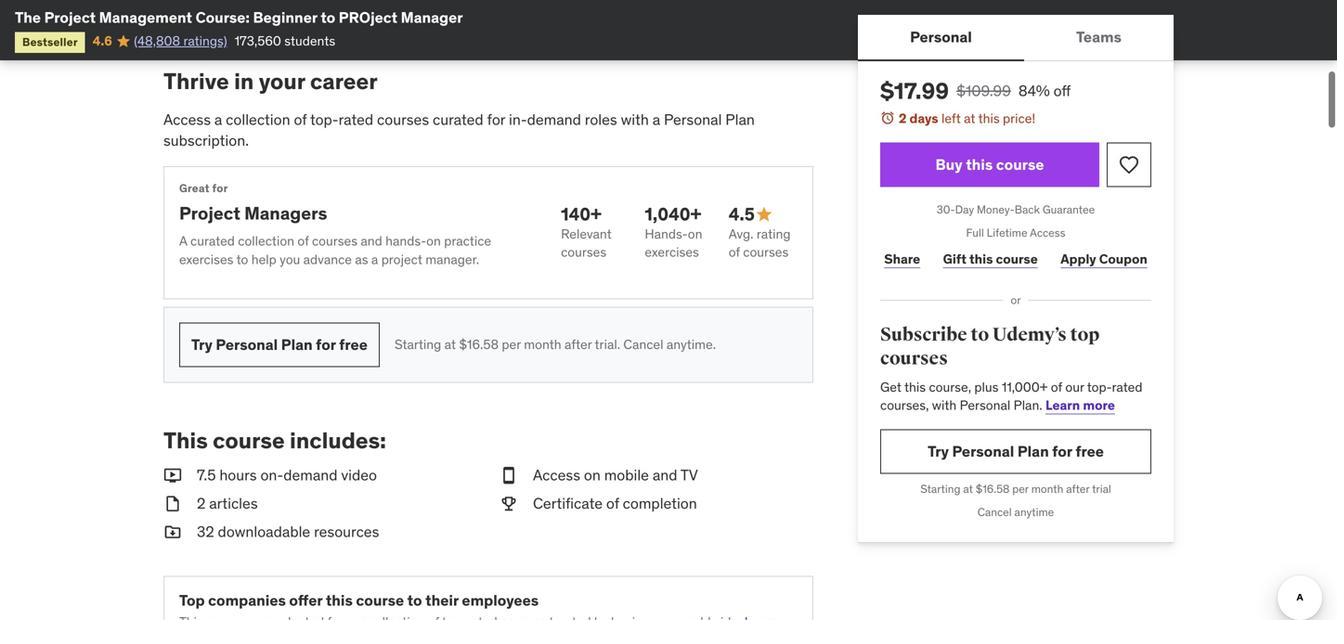 Task type: locate. For each thing, give the bounding box(es) containing it.
curated inside great for project managers a curated collection of courses and hands-on practice exercises to help you advance as a project manager.
[[190, 233, 235, 250]]

cancel inside starting at $16.58 per month after trial cancel anytime
[[978, 505, 1012, 519]]

with inside "access a collection of top-rated courses curated for in-demand roles with a personal plan subscription."
[[621, 110, 649, 129]]

month inside starting at $16.58 per month after trial cancel anytime
[[1032, 482, 1064, 496]]

0 vertical spatial collection
[[226, 110, 290, 129]]

per inside starting at $16.58 per month after trial cancel anytime
[[1013, 482, 1029, 496]]

project up bestseller
[[44, 8, 96, 27]]

of inside great for project managers a curated collection of courses and hands-on practice exercises to help you advance as a project manager.
[[298, 233, 309, 250]]

0 horizontal spatial per
[[502, 336, 521, 353]]

to left help
[[236, 251, 248, 268]]

try personal plan for free link down plan.
[[880, 430, 1152, 474]]

2 for 2 days left at this price!
[[899, 110, 907, 127]]

of inside get this course, plus 11,000+ of our top-rated courses, with personal plan.
[[1051, 379, 1062, 395]]

access up subscription.
[[163, 110, 211, 129]]

1 horizontal spatial rated
[[1112, 379, 1143, 395]]

exercises down a
[[179, 251, 234, 268]]

0 horizontal spatial 2
[[197, 494, 206, 513]]

courses down relevant
[[561, 244, 607, 261]]

to inside subscribe to udemy's top courses
[[971, 324, 989, 346]]

0 horizontal spatial try
[[191, 335, 213, 354]]

0 vertical spatial small image
[[755, 205, 774, 224]]

learn more link
[[1046, 397, 1115, 414]]

access inside 30-day money-back guarantee full lifetime access
[[1030, 226, 1066, 240]]

apply coupon
[[1061, 251, 1148, 267]]

cancel inside thrive in your career element
[[624, 336, 664, 353]]

hands-
[[386, 233, 426, 250]]

1 vertical spatial small image
[[163, 494, 182, 515]]

1 vertical spatial and
[[653, 466, 678, 485]]

a right as at the top left of the page
[[371, 251, 378, 268]]

to up students
[[321, 8, 336, 27]]

buy this course
[[936, 155, 1044, 174]]

after left trial on the bottom right of the page
[[1066, 482, 1090, 496]]

bestseller
[[22, 35, 78, 49]]

0 horizontal spatial month
[[524, 336, 562, 353]]

1 vertical spatial access
[[1030, 226, 1066, 240]]

access a collection of top-rated courses curated for in-demand roles with a personal plan subscription.
[[163, 110, 755, 150]]

of inside 'avg. rating of courses'
[[729, 244, 740, 261]]

for down 'advance'
[[316, 335, 336, 354]]

0 horizontal spatial try personal plan for free
[[191, 335, 368, 354]]

1 vertical spatial collection
[[238, 233, 294, 250]]

1 vertical spatial after
[[1066, 482, 1090, 496]]

0 horizontal spatial and
[[361, 233, 382, 250]]

courses inside great for project managers a curated collection of courses and hands-on practice exercises to help you advance as a project manager.
[[312, 233, 358, 250]]

exercises
[[645, 244, 699, 261], [179, 251, 234, 268]]

on
[[688, 226, 703, 242], [426, 233, 441, 250], [584, 466, 601, 485]]

0 vertical spatial $16.58
[[459, 336, 499, 353]]

1 horizontal spatial on
[[584, 466, 601, 485]]

for down learn
[[1053, 442, 1073, 461]]

1 horizontal spatial try personal plan for free link
[[880, 430, 1152, 474]]

0 horizontal spatial on
[[426, 233, 441, 250]]

1 horizontal spatial a
[[371, 251, 378, 268]]

0 horizontal spatial demand
[[283, 466, 338, 485]]

exercises inside great for project managers a curated collection of courses and hands-on practice exercises to help you advance as a project manager.
[[179, 251, 234, 268]]

0 horizontal spatial plan
[[281, 335, 313, 354]]

a right roles
[[653, 110, 661, 129]]

0 vertical spatial with
[[621, 110, 649, 129]]

courses down subscribe
[[880, 347, 948, 370]]

2 horizontal spatial access
[[1030, 226, 1066, 240]]

on down 1,040+
[[688, 226, 703, 242]]

starting inside thrive in your career element
[[395, 336, 441, 353]]

month for trial
[[1032, 482, 1064, 496]]

0 horizontal spatial access
[[163, 110, 211, 129]]

1 horizontal spatial per
[[1013, 482, 1029, 496]]

0 vertical spatial after
[[565, 336, 592, 353]]

this up courses,
[[905, 379, 926, 395]]

completion
[[623, 494, 697, 513]]

curated right a
[[190, 233, 235, 250]]

project inside great for project managers a curated collection of courses and hands-on practice exercises to help you advance as a project manager.
[[179, 202, 240, 224]]

project
[[381, 251, 422, 268]]

share button
[[880, 241, 925, 278]]

course down lifetime
[[996, 251, 1038, 267]]

1 horizontal spatial small image
[[755, 205, 774, 224]]

month up anytime
[[1032, 482, 1064, 496]]

$16.58 inside starting at $16.58 per month after trial cancel anytime
[[976, 482, 1010, 496]]

project
[[44, 8, 96, 27], [179, 202, 240, 224]]

to left their
[[407, 591, 422, 610]]

access inside "access a collection of top-rated courses curated for in-demand roles with a personal plan subscription."
[[163, 110, 211, 129]]

with
[[621, 110, 649, 129], [932, 397, 957, 414]]

32 downloadable resources
[[197, 522, 379, 541]]

0 vertical spatial and
[[361, 233, 382, 250]]

manager
[[401, 8, 463, 27]]

great
[[179, 181, 210, 195]]

free
[[339, 335, 368, 354], [1076, 442, 1104, 461]]

demand inside "access a collection of top-rated courses curated for in-demand roles with a personal plan subscription."
[[527, 110, 581, 129]]

$16.58 for starting at $16.58 per month after trial cancel anytime
[[976, 482, 1010, 496]]

1 horizontal spatial plan
[[726, 110, 755, 129]]

at inside thrive in your career element
[[445, 336, 456, 353]]

0 vertical spatial try personal plan for free link
[[179, 323, 380, 367]]

demand
[[527, 110, 581, 129], [283, 466, 338, 485]]

1 vertical spatial try
[[928, 442, 949, 461]]

$17.99
[[880, 77, 949, 105]]

$16.58 for starting at $16.58 per month after trial. cancel anytime.
[[459, 336, 499, 353]]

1 horizontal spatial access
[[533, 466, 580, 485]]

project
[[339, 8, 398, 27]]

try personal plan for free link down you
[[179, 323, 380, 367]]

to left the udemy's
[[971, 324, 989, 346]]

free up trial on the bottom right of the page
[[1076, 442, 1104, 461]]

1 vertical spatial starting
[[921, 482, 961, 496]]

free down as at the top left of the page
[[339, 335, 368, 354]]

tab list
[[858, 15, 1174, 61]]

0 vertical spatial curated
[[433, 110, 484, 129]]

of down avg.
[[729, 244, 740, 261]]

1 horizontal spatial top-
[[1087, 379, 1112, 395]]

1 vertical spatial $16.58
[[976, 482, 1010, 496]]

of up you
[[298, 233, 309, 250]]

top- up more
[[1087, 379, 1112, 395]]

0 vertical spatial top-
[[310, 110, 339, 129]]

try personal plan for free link inside thrive in your career element
[[179, 323, 380, 367]]

rated down career at the top
[[339, 110, 374, 129]]

0 horizontal spatial after
[[565, 336, 592, 353]]

managers
[[244, 202, 327, 224]]

this inside get this course, plus 11,000+ of our top-rated courses, with personal plan.
[[905, 379, 926, 395]]

1 horizontal spatial after
[[1066, 482, 1090, 496]]

0 vertical spatial rated
[[339, 110, 374, 129]]

of down the your
[[294, 110, 307, 129]]

personal
[[910, 27, 972, 46], [664, 110, 722, 129], [216, 335, 278, 354], [960, 397, 1011, 414], [952, 442, 1014, 461]]

video
[[341, 466, 377, 485]]

certificate
[[533, 494, 603, 513]]

cancel left anytime
[[978, 505, 1012, 519]]

0 horizontal spatial rated
[[339, 110, 374, 129]]

access for access a collection of top-rated courses curated for in-demand roles with a personal plan subscription.
[[163, 110, 211, 129]]

students
[[284, 32, 335, 49]]

anytime
[[1015, 505, 1054, 519]]

for
[[487, 110, 505, 129], [212, 181, 228, 195], [316, 335, 336, 354], [1053, 442, 1073, 461]]

plan
[[726, 110, 755, 129], [281, 335, 313, 354], [1018, 442, 1049, 461]]

1 horizontal spatial cancel
[[978, 505, 1012, 519]]

$16.58 inside thrive in your career element
[[459, 336, 499, 353]]

per for trial
[[1013, 482, 1029, 496]]

1 vertical spatial plan
[[281, 335, 313, 354]]

this for get
[[905, 379, 926, 395]]

after for trial
[[1066, 482, 1090, 496]]

this for buy
[[966, 155, 993, 174]]

after inside thrive in your career element
[[565, 336, 592, 353]]

0 vertical spatial project
[[44, 8, 96, 27]]

and left tv
[[653, 466, 678, 485]]

0 horizontal spatial curated
[[190, 233, 235, 250]]

0 horizontal spatial starting
[[395, 336, 441, 353]]

0 vertical spatial try
[[191, 335, 213, 354]]

try personal plan for free down plan.
[[928, 442, 1104, 461]]

0 vertical spatial try personal plan for free
[[191, 335, 368, 354]]

lifetime
[[987, 226, 1028, 240]]

0 horizontal spatial project
[[44, 8, 96, 27]]

0 horizontal spatial cancel
[[624, 336, 664, 353]]

rated inside "access a collection of top-rated courses curated for in-demand roles with a personal plan subscription."
[[339, 110, 374, 129]]

a
[[179, 233, 187, 250]]

companies
[[208, 591, 286, 610]]

small image left '2 articles'
[[163, 494, 182, 515]]

courses down career at the top
[[377, 110, 429, 129]]

cancel right trial. on the left of page
[[624, 336, 664, 353]]

of
[[294, 110, 307, 129], [298, 233, 309, 250], [729, 244, 740, 261], [1051, 379, 1062, 395], [606, 494, 619, 513]]

1 horizontal spatial month
[[1032, 482, 1064, 496]]

avg. rating of courses
[[729, 226, 791, 261]]

0 vertical spatial cancel
[[624, 336, 664, 353]]

1 vertical spatial with
[[932, 397, 957, 414]]

try inside thrive in your career element
[[191, 335, 213, 354]]

2 for 2 articles
[[197, 494, 206, 513]]

1 horizontal spatial starting
[[921, 482, 961, 496]]

rated up more
[[1112, 379, 1143, 395]]

1 vertical spatial project
[[179, 202, 240, 224]]

month left trial. on the left of page
[[524, 336, 562, 353]]

demand down includes:
[[283, 466, 338, 485]]

and up as at the top left of the page
[[361, 233, 382, 250]]

starting for starting at $16.58 per month after trial. cancel anytime.
[[395, 336, 441, 353]]

try personal plan for free link
[[179, 323, 380, 367], [880, 430, 1152, 474]]

personal inside 'button'
[[910, 27, 972, 46]]

for inside great for project managers a curated collection of courses and hands-on practice exercises to help you advance as a project manager.
[[212, 181, 228, 195]]

this inside button
[[966, 155, 993, 174]]

small image
[[755, 205, 774, 224], [163, 494, 182, 515]]

on inside 1,040+ hands-on exercises
[[688, 226, 703, 242]]

starting inside starting at $16.58 per month after trial cancel anytime
[[921, 482, 961, 496]]

with right roles
[[621, 110, 649, 129]]

access up the certificate
[[533, 466, 580, 485]]

0 vertical spatial starting
[[395, 336, 441, 353]]

month for trial.
[[524, 336, 562, 353]]

curated left "in-"
[[433, 110, 484, 129]]

140+
[[561, 203, 602, 225]]

small image inside thrive in your career element
[[755, 205, 774, 224]]

on up manager.
[[426, 233, 441, 250]]

1 vertical spatial rated
[[1112, 379, 1143, 395]]

1 horizontal spatial curated
[[433, 110, 484, 129]]

personal up $17.99
[[910, 27, 972, 46]]

anytime.
[[667, 336, 716, 353]]

for left "in-"
[[487, 110, 505, 129]]

0 horizontal spatial exercises
[[179, 251, 234, 268]]

1 vertical spatial 2
[[197, 494, 206, 513]]

subscribe to udemy's top courses
[[880, 324, 1100, 370]]

32
[[197, 522, 214, 541]]

advance
[[303, 251, 352, 268]]

0 horizontal spatial small image
[[163, 494, 182, 515]]

at
[[964, 110, 976, 127], [445, 336, 456, 353], [963, 482, 973, 496]]

courses up 'advance'
[[312, 233, 358, 250]]

on-
[[260, 466, 283, 485]]

udemy's
[[993, 324, 1067, 346]]

1 vertical spatial at
[[445, 336, 456, 353]]

1 horizontal spatial try
[[928, 442, 949, 461]]

7.5
[[197, 466, 216, 485]]

top- down career at the top
[[310, 110, 339, 129]]

certificate of completion
[[533, 494, 697, 513]]

with inside get this course, plus 11,000+ of our top-rated courses, with personal plan.
[[932, 397, 957, 414]]

in-
[[509, 110, 527, 129]]

per for trial.
[[502, 336, 521, 353]]

1 vertical spatial curated
[[190, 233, 235, 250]]

wishlist image
[[1118, 154, 1141, 176]]

collection up help
[[238, 233, 294, 250]]

2 vertical spatial access
[[533, 466, 580, 485]]

try personal plan for free down you
[[191, 335, 368, 354]]

1 vertical spatial cancel
[[978, 505, 1012, 519]]

0 vertical spatial at
[[964, 110, 976, 127]]

0 vertical spatial per
[[502, 336, 521, 353]]

1 vertical spatial top-
[[1087, 379, 1112, 395]]

subscription.
[[163, 131, 249, 150]]

1 horizontal spatial demand
[[527, 110, 581, 129]]

personal right roles
[[664, 110, 722, 129]]

access for access on mobile and tv
[[533, 466, 580, 485]]

courses down "rating" on the top right of page
[[743, 244, 789, 261]]

1 horizontal spatial $16.58
[[976, 482, 1010, 496]]

avg.
[[729, 226, 754, 242]]

personal inside "access a collection of top-rated courses curated for in-demand roles with a personal plan subscription."
[[664, 110, 722, 129]]

teams button
[[1024, 15, 1174, 59]]

free inside thrive in your career element
[[339, 335, 368, 354]]

collection down thrive in your career
[[226, 110, 290, 129]]

rated
[[339, 110, 374, 129], [1112, 379, 1143, 395]]

access down the back
[[1030, 226, 1066, 240]]

0 vertical spatial plan
[[726, 110, 755, 129]]

starting at $16.58 per month after trial. cancel anytime.
[[395, 336, 716, 353]]

curated inside "access a collection of top-rated courses curated for in-demand roles with a personal plan subscription."
[[433, 110, 484, 129]]

0 vertical spatial month
[[524, 336, 562, 353]]

courses
[[377, 110, 429, 129], [312, 233, 358, 250], [561, 244, 607, 261], [743, 244, 789, 261], [880, 347, 948, 370]]

a
[[214, 110, 222, 129], [653, 110, 661, 129], [371, 251, 378, 268]]

1 vertical spatial month
[[1032, 482, 1064, 496]]

1 horizontal spatial project
[[179, 202, 240, 224]]

courses inside "access a collection of top-rated courses curated for in-demand roles with a personal plan subscription."
[[377, 110, 429, 129]]

try personal plan for free inside thrive in your career element
[[191, 335, 368, 354]]

small image up "rating" on the top right of page
[[755, 205, 774, 224]]

collection
[[226, 110, 290, 129], [238, 233, 294, 250]]

your
[[259, 67, 305, 95]]

access
[[163, 110, 211, 129], [1030, 226, 1066, 240], [533, 466, 580, 485]]

exercises down hands-
[[645, 244, 699, 261]]

1 horizontal spatial with
[[932, 397, 957, 414]]

demand left roles
[[527, 110, 581, 129]]

2 right "alarm" image
[[899, 110, 907, 127]]

apply
[[1061, 251, 1097, 267]]

starting down courses,
[[921, 482, 961, 496]]

and inside great for project managers a curated collection of courses and hands-on practice exercises to help you advance as a project manager.
[[361, 233, 382, 250]]

of inside "access a collection of top-rated courses curated for in-demand roles with a personal plan subscription."
[[294, 110, 307, 129]]

2 up the 32
[[197, 494, 206, 513]]

2 horizontal spatial plan
[[1018, 442, 1049, 461]]

on left "mobile"
[[584, 466, 601, 485]]

personal inside get this course, plus 11,000+ of our top-rated courses, with personal plan.
[[960, 397, 1011, 414]]

0 vertical spatial 2
[[899, 110, 907, 127]]

courses inside 'avg. rating of courses'
[[743, 244, 789, 261]]

0 vertical spatial free
[[339, 335, 368, 354]]

1 horizontal spatial free
[[1076, 442, 1104, 461]]

small image for certificate
[[500, 494, 518, 515]]

after left trial. on the left of page
[[565, 336, 592, 353]]

at inside starting at $16.58 per month after trial cancel anytime
[[963, 482, 973, 496]]

course up the back
[[996, 155, 1044, 174]]

2 horizontal spatial on
[[688, 226, 703, 242]]

1 horizontal spatial exercises
[[645, 244, 699, 261]]

2 vertical spatial at
[[963, 482, 973, 496]]

month
[[524, 336, 562, 353], [1032, 482, 1064, 496]]

back
[[1015, 203, 1040, 217]]

1 horizontal spatial 2
[[899, 110, 907, 127]]

0 vertical spatial demand
[[527, 110, 581, 129]]

this right buy
[[966, 155, 993, 174]]

project down "great"
[[179, 202, 240, 224]]

1 vertical spatial per
[[1013, 482, 1029, 496]]

1 vertical spatial free
[[1076, 442, 1104, 461]]

starting down 'project'
[[395, 336, 441, 353]]

try personal plan for free
[[191, 335, 368, 354], [928, 442, 1104, 461]]

0 horizontal spatial try personal plan for free link
[[179, 323, 380, 367]]

per inside thrive in your career element
[[502, 336, 521, 353]]

0 vertical spatial access
[[163, 110, 211, 129]]

0 horizontal spatial free
[[339, 335, 368, 354]]

a up subscription.
[[214, 110, 222, 129]]

1 horizontal spatial try personal plan for free
[[928, 442, 1104, 461]]

0 horizontal spatial $16.58
[[459, 336, 499, 353]]

small image
[[163, 465, 182, 486], [500, 465, 518, 486], [500, 494, 518, 515], [163, 522, 182, 543]]

after for trial.
[[565, 336, 592, 353]]

for right "great"
[[212, 181, 228, 195]]

with down the course,
[[932, 397, 957, 414]]

2 articles
[[197, 494, 258, 513]]

2
[[899, 110, 907, 127], [197, 494, 206, 513]]

of left 'our'
[[1051, 379, 1062, 395]]

2 vertical spatial plan
[[1018, 442, 1049, 461]]

coupon
[[1099, 251, 1148, 267]]

this right the gift
[[970, 251, 993, 267]]

tab list containing personal
[[858, 15, 1174, 61]]

0 horizontal spatial with
[[621, 110, 649, 129]]

month inside thrive in your career element
[[524, 336, 562, 353]]

after inside starting at $16.58 per month after trial cancel anytime
[[1066, 482, 1090, 496]]

small image for 32
[[163, 522, 182, 543]]

personal down plus
[[960, 397, 1011, 414]]



Task type: describe. For each thing, give the bounding box(es) containing it.
personal down help
[[216, 335, 278, 354]]

rating
[[757, 226, 791, 242]]

as
[[355, 251, 368, 268]]

ratings)
[[183, 32, 227, 49]]

this right offer
[[326, 591, 353, 610]]

gift
[[943, 251, 967, 267]]

at for starting at $16.58 per month after trial cancel anytime
[[963, 482, 973, 496]]

course,
[[929, 379, 972, 395]]

get this course, plus 11,000+ of our top-rated courses, with personal plan.
[[880, 379, 1143, 414]]

1 vertical spatial try personal plan for free
[[928, 442, 1104, 461]]

apply coupon button
[[1057, 241, 1152, 278]]

course inside button
[[996, 155, 1044, 174]]

thrive in your career element
[[163, 67, 814, 383]]

thrive in your career
[[163, 67, 378, 95]]

offer
[[289, 591, 323, 610]]

collection inside "access a collection of top-rated courses curated for in-demand roles with a personal plan subscription."
[[226, 110, 290, 129]]

get
[[880, 379, 902, 395]]

for inside "access a collection of top-rated courses curated for in-demand roles with a personal plan subscription."
[[487, 110, 505, 129]]

exercises inside 1,040+ hands-on exercises
[[645, 244, 699, 261]]

left
[[942, 110, 961, 127]]

the project management course: beginner to project manager
[[15, 8, 463, 27]]

day
[[955, 203, 974, 217]]

1 horizontal spatial and
[[653, 466, 678, 485]]

84%
[[1019, 81, 1050, 100]]

2 horizontal spatial a
[[653, 110, 661, 129]]

course:
[[196, 8, 250, 27]]

tv
[[681, 466, 698, 485]]

practice
[[444, 233, 491, 250]]

in
[[234, 67, 254, 95]]

help
[[251, 251, 277, 268]]

course left their
[[356, 591, 404, 610]]

collection inside great for project managers a curated collection of courses and hands-on practice exercises to help you advance as a project manager.
[[238, 233, 294, 250]]

you
[[280, 251, 300, 268]]

or
[[1011, 293, 1021, 308]]

173,560 students
[[235, 32, 335, 49]]

rated inside get this course, plus 11,000+ of our top-rated courses, with personal plan.
[[1112, 379, 1143, 395]]

learn
[[1046, 397, 1080, 414]]

plan.
[[1014, 397, 1043, 414]]

this for gift
[[970, 251, 993, 267]]

personal up starting at $16.58 per month after trial cancel anytime
[[952, 442, 1014, 461]]

140+ relevant courses
[[561, 203, 612, 261]]

course up hours
[[213, 427, 285, 455]]

starting at $16.58 per month after trial cancel anytime
[[921, 482, 1112, 519]]

buy
[[936, 155, 963, 174]]

resources
[[314, 522, 379, 541]]

courses,
[[880, 397, 929, 414]]

at for starting at $16.58 per month after trial. cancel anytime.
[[445, 336, 456, 353]]

guarantee
[[1043, 203, 1095, 217]]

top companies offer this course to their employees
[[179, 591, 539, 610]]

this
[[163, 427, 208, 455]]

money-
[[977, 203, 1015, 217]]

great for project managers a curated collection of courses and hands-on practice exercises to help you advance as a project manager.
[[179, 181, 491, 268]]

30-day money-back guarantee full lifetime access
[[937, 203, 1095, 240]]

buy this course button
[[880, 143, 1100, 187]]

mobile
[[604, 466, 649, 485]]

try for try personal plan for free link within thrive in your career element
[[191, 335, 213, 354]]

subscribe
[[880, 324, 967, 346]]

days
[[910, 110, 939, 127]]

gift this course
[[943, 251, 1038, 267]]

price!
[[1003, 110, 1036, 127]]

hands-
[[645, 226, 688, 242]]

alarm image
[[880, 111, 895, 125]]

7.5 hours on-demand video
[[197, 466, 377, 485]]

4.6
[[93, 32, 112, 49]]

30-
[[937, 203, 955, 217]]

off
[[1054, 81, 1071, 100]]

beginner
[[253, 8, 317, 27]]

173,560
[[235, 32, 281, 49]]

their
[[426, 591, 459, 610]]

trial.
[[595, 336, 620, 353]]

personal button
[[858, 15, 1024, 59]]

1 vertical spatial demand
[[283, 466, 338, 485]]

this down $109.99
[[979, 110, 1000, 127]]

of down access on mobile and tv
[[606, 494, 619, 513]]

downloadable
[[218, 522, 310, 541]]

4.5
[[729, 203, 755, 225]]

a inside great for project managers a curated collection of courses and hands-on practice exercises to help you advance as a project manager.
[[371, 251, 378, 268]]

career
[[310, 67, 378, 95]]

top
[[179, 591, 205, 610]]

(48,808 ratings)
[[134, 32, 227, 49]]

starting for starting at $16.58 per month after trial cancel anytime
[[921, 482, 961, 496]]

plus
[[975, 379, 999, 395]]

teams
[[1076, 27, 1122, 46]]

courses inside 140+ relevant courses
[[561, 244, 607, 261]]

1 vertical spatial try personal plan for free link
[[880, 430, 1152, 474]]

includes:
[[290, 427, 386, 455]]

try for bottom try personal plan for free link
[[928, 442, 949, 461]]

hours
[[219, 466, 257, 485]]

our
[[1066, 379, 1084, 395]]

to inside great for project managers a curated collection of courses and hands-on practice exercises to help you advance as a project manager.
[[236, 251, 248, 268]]

plan for try personal plan for free link within thrive in your career element
[[281, 335, 313, 354]]

0 horizontal spatial a
[[214, 110, 222, 129]]

free for bottom try personal plan for free link
[[1076, 442, 1104, 461]]

top- inside get this course, plus 11,000+ of our top-rated courses, with personal plan.
[[1087, 379, 1112, 395]]

more
[[1083, 397, 1115, 414]]

the
[[15, 8, 41, 27]]

plan for bottom try personal plan for free link
[[1018, 442, 1049, 461]]

small image for access
[[500, 465, 518, 486]]

courses inside subscribe to udemy's top courses
[[880, 347, 948, 370]]

$109.99
[[957, 81, 1011, 100]]

employees
[[462, 591, 539, 610]]

share
[[884, 251, 921, 267]]

project managers link
[[179, 202, 327, 224]]

manager.
[[426, 251, 479, 268]]

11,000+
[[1002, 379, 1048, 395]]

cancel for anytime
[[978, 505, 1012, 519]]

thrive
[[163, 67, 229, 95]]

management
[[99, 8, 192, 27]]

trial
[[1092, 482, 1112, 496]]

full
[[966, 226, 984, 240]]

plan inside "access a collection of top-rated courses curated for in-demand roles with a personal plan subscription."
[[726, 110, 755, 129]]

this course includes:
[[163, 427, 386, 455]]

(48,808
[[134, 32, 180, 49]]

1,040+
[[645, 203, 702, 225]]

small image for 7.5
[[163, 465, 182, 486]]

1,040+ hands-on exercises
[[645, 203, 703, 261]]

on inside great for project managers a curated collection of courses and hands-on practice exercises to help you advance as a project manager.
[[426, 233, 441, 250]]

top- inside "access a collection of top-rated courses curated for in-demand roles with a personal plan subscription."
[[310, 110, 339, 129]]

cancel for anytime.
[[624, 336, 664, 353]]

free for try personal plan for free link within thrive in your career element
[[339, 335, 368, 354]]



Task type: vqa. For each thing, say whether or not it's contained in the screenshot.
WISHLIST image
yes



